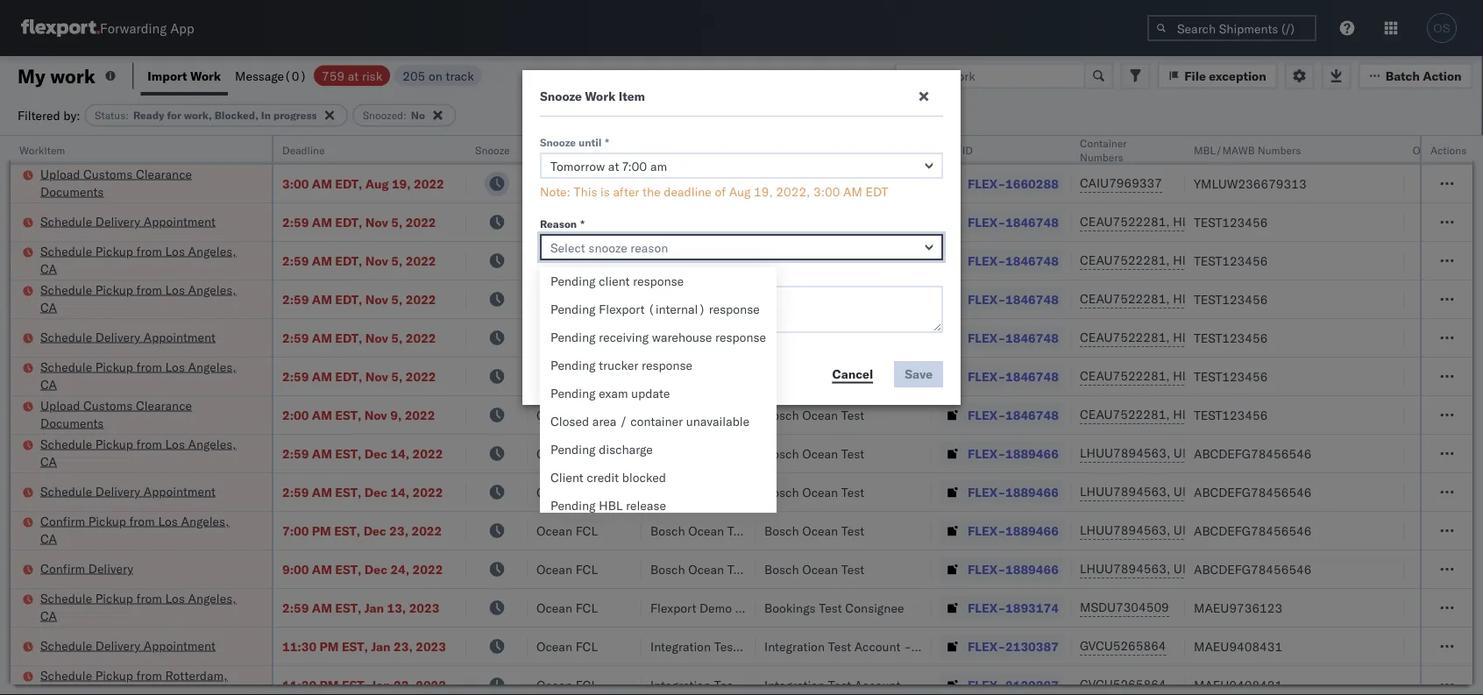 Task type: locate. For each thing, give the bounding box(es) containing it.
0 vertical spatial integration
[[765, 639, 825, 654]]

1 maeu9408431 from the top
[[1194, 639, 1283, 654]]

1 gvcu5265864 from the top
[[1080, 638, 1167, 654]]

1 vertical spatial flexport
[[599, 302, 645, 317]]

account
[[855, 639, 901, 654], [855, 677, 901, 693]]

0 vertical spatial confirm
[[40, 513, 85, 529]]

1 vertical spatial lagerfeld
[[941, 677, 993, 693]]

3 2:59 from the top
[[282, 292, 309, 307]]

work left item at left top
[[585, 89, 616, 104]]

schedule pickup from los angeles, ca for 5th schedule pickup from los angeles, ca link from the top of the page
[[40, 591, 236, 623]]

2 lhuu7894563, uetu5238478 from the top
[[1080, 484, 1259, 499]]

2 hlxu6269489, from the top
[[1173, 253, 1263, 268]]

response
[[633, 274, 684, 289], [709, 302, 760, 317], [715, 330, 766, 345], [642, 358, 693, 373]]

2 schedule pickup from los angeles, ca button from the top
[[40, 281, 249, 318]]

client left name
[[651, 143, 679, 157]]

numbers inside mbl/mawb numbers button
[[1258, 143, 1301, 157]]

0 vertical spatial upload customs clearance documents
[[40, 166, 192, 199]]

flex-1660288 button
[[940, 171, 1062, 196], [940, 171, 1062, 196]]

aug down deadline button
[[365, 176, 389, 191]]

workitem
[[19, 143, 65, 157]]

1 hlxu8034992 from the top
[[1266, 214, 1352, 229]]

resize handle column header for container numbers
[[1164, 136, 1185, 695]]

fcl
[[576, 176, 598, 191], [576, 214, 598, 230], [576, 253, 598, 268], [576, 292, 598, 307], [576, 330, 598, 345], [576, 369, 598, 384], [576, 407, 598, 423], [576, 446, 598, 461], [576, 484, 598, 500], [576, 523, 598, 538], [576, 562, 598, 577], [576, 600, 598, 615], [576, 639, 598, 654], [576, 677, 598, 693]]

1 vertical spatial gvcu5265864
[[1080, 677, 1167, 692]]

dec up the 9:00 am est, dec 24, 2022
[[364, 523, 387, 538]]

11:30 pm est, jan 23, 2023
[[282, 639, 446, 654], [282, 677, 446, 693]]

5 ceau7522281, from the top
[[1080, 368, 1170, 384]]

forwarding app
[[100, 20, 194, 36]]

1 horizontal spatial *
[[605, 135, 609, 149]]

* right reason
[[581, 217, 585, 230]]

0 vertical spatial 2:59 am est, dec 14, 2022
[[282, 446, 443, 461]]

dec down "2:00 am est, nov 9, 2022"
[[365, 446, 388, 461]]

2 flexport demo consignee from the top
[[651, 600, 794, 615]]

additional
[[540, 269, 593, 282]]

release
[[626, 498, 666, 513]]

4 schedule delivery appointment button from the top
[[40, 637, 216, 656]]

1 horizontal spatial work
[[585, 89, 616, 104]]

from inside schedule pickup from rotterdam, netherlands
[[136, 668, 162, 683]]

flexport
[[651, 176, 696, 191], [599, 302, 645, 317], [651, 600, 696, 615]]

in
[[261, 109, 271, 122]]

1 lhuu7894563, uetu5238478 from the top
[[1080, 445, 1259, 461]]

test123456
[[1194, 214, 1268, 230], [1194, 253, 1268, 268], [1194, 292, 1268, 307], [1194, 330, 1268, 345], [1194, 369, 1268, 384], [1194, 407, 1268, 423]]

205 on track
[[403, 68, 474, 83]]

aug right the of
[[729, 184, 751, 199]]

jan for schedule pickup from rotterdam, netherlands
[[371, 677, 391, 693]]

0 vertical spatial upload
[[40, 166, 80, 181]]

(internal)
[[648, 302, 706, 317]]

1 vertical spatial maeu9408431
[[1194, 677, 1283, 693]]

2:00 am est, nov 9, 2022
[[282, 407, 435, 423]]

1 vertical spatial upload customs clearance documents
[[40, 398, 192, 430]]

ca for fifth schedule pickup from los angeles, ca link from the bottom of the page
[[40, 261, 57, 276]]

2 demo from the top
[[700, 600, 732, 615]]

0 vertical spatial flexport
[[651, 176, 696, 191]]

19, down deadline button
[[392, 176, 411, 191]]

jan
[[365, 600, 384, 615], [371, 639, 391, 654], [371, 677, 391, 693]]

schedule inside schedule pickup from rotterdam, netherlands
[[40, 668, 92, 683]]

uetu5238478
[[1174, 445, 1259, 461], [1174, 484, 1259, 499], [1174, 523, 1259, 538], [1174, 561, 1259, 576]]

confirm inside "confirm pickup from los angeles, ca"
[[40, 513, 85, 529]]

4 abcdefg78456546 from the top
[[1194, 562, 1312, 577]]

work inside button
[[190, 68, 221, 83]]

1 vertical spatial clearance
[[136, 398, 192, 413]]

resize handle column header for client name
[[735, 136, 756, 695]]

1 vertical spatial 2130387
[[1006, 677, 1059, 693]]

1 vertical spatial upload customs clearance documents link
[[40, 397, 249, 432]]

maeu9408431
[[1194, 639, 1283, 654], [1194, 677, 1283, 693]]

0 horizontal spatial numbers
[[1080, 150, 1124, 164]]

1 vertical spatial 11:30
[[282, 677, 317, 693]]

item
[[619, 89, 645, 104]]

client left credit
[[551, 470, 584, 485]]

5 resize handle column header from the left
[[735, 136, 756, 695]]

from for 5th schedule pickup from los angeles, ca link from the top of the page
[[136, 591, 162, 606]]

flex-1889466 button
[[940, 441, 1062, 466], [940, 441, 1062, 466], [940, 480, 1062, 505], [940, 480, 1062, 505], [940, 519, 1062, 543], [940, 519, 1062, 543], [940, 557, 1062, 582], [940, 557, 1062, 582]]

1846748
[[1006, 214, 1059, 230], [1006, 253, 1059, 268], [1006, 292, 1059, 307], [1006, 330, 1059, 345], [1006, 369, 1059, 384], [1006, 407, 1059, 423]]

13,
[[387, 600, 406, 615]]

1 2130387 from the top
[[1006, 639, 1059, 654]]

from
[[136, 243, 162, 259], [136, 282, 162, 297], [136, 359, 162, 374], [136, 436, 162, 452], [129, 513, 155, 529], [136, 591, 162, 606], [136, 668, 162, 683]]

0 horizontal spatial client
[[551, 470, 584, 485]]

4 1846748 from the top
[[1006, 330, 1059, 345]]

jan for schedule pickup from los angeles, ca
[[365, 600, 384, 615]]

pending trucker response
[[551, 358, 693, 373]]

schedule pickup from rotterdam, netherlands
[[40, 668, 228, 695]]

0 vertical spatial lagerfeld
[[941, 639, 993, 654]]

forwarding app link
[[21, 19, 194, 37]]

clearance for 3:00 am edt, aug 19, 2022
[[136, 166, 192, 181]]

14, up 7:00 pm est, dec 23, 2022
[[391, 484, 410, 500]]

nov for 3rd schedule pickup from los angeles, ca link from the top
[[365, 369, 388, 384]]

response right warehouse
[[715, 330, 766, 345]]

19, left 2022,
[[754, 184, 773, 199]]

2023
[[409, 600, 440, 615], [416, 639, 446, 654], [416, 677, 446, 693]]

delivery inside confirm delivery 'link'
[[88, 561, 133, 576]]

(optional)
[[651, 269, 708, 282]]

1 vertical spatial confirm
[[40, 561, 85, 576]]

14 ocean fcl from the top
[[537, 677, 598, 693]]

1 schedule delivery appointment button from the top
[[40, 213, 216, 232]]

0 vertical spatial 14,
[[391, 446, 410, 461]]

1 vertical spatial karl
[[915, 677, 937, 693]]

1 resize handle column header from the left
[[251, 136, 272, 695]]

clearance for 2:00 am est, nov 9, 2022
[[136, 398, 192, 413]]

0 vertical spatial 23,
[[390, 523, 409, 538]]

customs for 3:00 am edt, aug 19, 2022
[[83, 166, 133, 181]]

upload customs clearance documents
[[40, 166, 192, 199], [40, 398, 192, 430]]

1 schedule delivery appointment from the top
[[40, 213, 216, 229]]

3 schedule pickup from los angeles, ca from the top
[[40, 359, 236, 392]]

upload
[[40, 166, 80, 181], [40, 398, 80, 413]]

2 upload from the top
[[40, 398, 80, 413]]

from for 4th schedule pickup from los angeles, ca link
[[136, 436, 162, 452]]

numbers down container at the top right of page
[[1080, 150, 1124, 164]]

numbers inside container numbers
[[1080, 150, 1124, 164]]

ocean fcl
[[537, 176, 598, 191], [537, 214, 598, 230], [537, 253, 598, 268], [537, 292, 598, 307], [537, 330, 598, 345], [537, 369, 598, 384], [537, 407, 598, 423], [537, 446, 598, 461], [537, 484, 598, 500], [537, 523, 598, 538], [537, 562, 598, 577], [537, 600, 598, 615], [537, 639, 598, 654], [537, 677, 598, 693]]

upload customs clearance documents button for 2:00 am est, nov 9, 2022
[[40, 397, 249, 434]]

pending client response
[[551, 274, 684, 289]]

5 test123456 from the top
[[1194, 369, 1268, 384]]

2 vertical spatial pm
[[320, 677, 339, 693]]

4 lhuu7894563, from the top
[[1080, 561, 1171, 576]]

1 ca from the top
[[40, 261, 57, 276]]

documents for 2:00
[[40, 415, 104, 430]]

1 horizontal spatial :
[[403, 109, 407, 122]]

resize handle column header for workitem
[[251, 136, 272, 695]]

pickup inside "confirm pickup from los angeles, ca"
[[88, 513, 126, 529]]

23, for schedule pickup from rotterdam, netherlands
[[394, 677, 413, 693]]

for
[[167, 109, 181, 122]]

7 flex- from the top
[[968, 407, 1006, 423]]

schedule for schedule delivery appointment button corresponding to flex-1846748
[[40, 213, 92, 229]]

5 2:59 am edt, nov 5, 2022 from the top
[[282, 369, 436, 384]]

ceau7522281, hlxu6269489, hlxu8034992 for 2:00 am est, nov 9, 2022 upload customs clearance documents link
[[1080, 407, 1352, 422]]

0 vertical spatial 11:30 pm est, jan 23, 2023
[[282, 639, 446, 654]]

1 vertical spatial upload customs clearance documents button
[[40, 397, 249, 434]]

1 upload customs clearance documents from the top
[[40, 166, 192, 199]]

14, down 9,
[[391, 446, 410, 461]]

container numbers button
[[1071, 132, 1168, 164]]

upload customs clearance documents link for 2:00 am est, nov 9, 2022
[[40, 397, 249, 432]]

0 horizontal spatial aug
[[365, 176, 389, 191]]

delivery
[[95, 213, 140, 229], [95, 329, 140, 345], [95, 484, 140, 499], [88, 561, 133, 576], [95, 638, 140, 653]]

appointment for flex-2130387
[[144, 638, 216, 653]]

Search Shipments (/) text field
[[1148, 15, 1317, 41]]

1 vertical spatial jan
[[371, 639, 391, 654]]

2022,
[[776, 184, 811, 199]]

ca for 5th schedule pickup from los angeles, ca link from the top of the page
[[40, 608, 57, 623]]

2:59 am edt, nov 5, 2022 for 1st the schedule pickup from los angeles, ca button
[[282, 253, 436, 268]]

ceau7522281, for 4th schedule pickup from los angeles, ca link from the bottom of the page
[[1080, 291, 1170, 306]]

los for 3rd schedule pickup from los angeles, ca link from the top
[[165, 359, 185, 374]]

2 flex-2130387 from the top
[[968, 677, 1059, 693]]

0 vertical spatial demo
[[700, 176, 732, 191]]

customs for 2:00 am est, nov 9, 2022
[[83, 398, 133, 413]]

1 horizontal spatial numbers
[[1258, 143, 1301, 157]]

karl
[[915, 639, 937, 654], [915, 677, 937, 693]]

2:59
[[282, 214, 309, 230], [282, 253, 309, 268], [282, 292, 309, 307], [282, 330, 309, 345], [282, 369, 309, 384], [282, 446, 309, 461], [282, 484, 309, 500], [282, 600, 309, 615]]

on
[[429, 68, 443, 83]]

0 vertical spatial work
[[190, 68, 221, 83]]

2 schedule pickup from los angeles, ca link from the top
[[40, 281, 249, 316]]

0 vertical spatial flex-2130387
[[968, 639, 1059, 654]]

4 uetu5238478 from the top
[[1174, 561, 1259, 576]]

ca for 4th schedule pickup from los angeles, ca link
[[40, 454, 57, 469]]

0 vertical spatial maeu9408431
[[1194, 639, 1283, 654]]

confirm pickup from los angeles, ca
[[40, 513, 229, 546]]

2:59 am edt, nov 5, 2022 for second the schedule pickup from los angeles, ca button from the top of the page
[[282, 292, 436, 307]]

delivery for schedule delivery appointment button for flex-2130387
[[95, 638, 140, 653]]

4 resize handle column header from the left
[[621, 136, 642, 695]]

4 appointment from the top
[[144, 638, 216, 653]]

pending up closed
[[551, 386, 596, 401]]

2 1889466 from the top
[[1006, 484, 1059, 500]]

2 vertical spatial 2023
[[416, 677, 446, 693]]

3 hlxu8034992 from the top
[[1266, 291, 1352, 306]]

0 vertical spatial integration test account - karl lagerfeld
[[765, 639, 993, 654]]

flex
[[940, 143, 960, 157]]

flexport demo consignee for -
[[651, 176, 794, 191]]

0 horizontal spatial :
[[126, 109, 129, 122]]

pending left receiving
[[551, 330, 596, 345]]

demo down name
[[700, 176, 732, 191]]

14 fcl from the top
[[576, 677, 598, 693]]

pickup for 4th schedule pickup from los angeles, ca link from the bottom of the page
[[95, 282, 133, 297]]

1 schedule pickup from los angeles, ca button from the top
[[40, 242, 249, 279]]

0 vertical spatial flexport demo consignee
[[651, 176, 794, 191]]

from inside "confirm pickup from los angeles, ca"
[[129, 513, 155, 529]]

0 vertical spatial 11:30
[[282, 639, 317, 654]]

2 : from the left
[[403, 109, 407, 122]]

3 schedule pickup from los angeles, ca button from the top
[[40, 358, 249, 395]]

pending down closed
[[551, 442, 596, 457]]

documents for 3:00
[[40, 184, 104, 199]]

upload customs clearance documents button
[[40, 165, 249, 202], [40, 397, 249, 434]]

until
[[579, 135, 602, 149]]

schedule pickup from los angeles, ca for 3rd schedule pickup from los angeles, ca link from the top
[[40, 359, 236, 392]]

2023 for schedule pickup from los angeles, ca
[[409, 600, 440, 615]]

: left ready
[[126, 109, 129, 122]]

5 pending from the top
[[551, 386, 596, 401]]

los inside "confirm pickup from los angeles, ca"
[[158, 513, 178, 529]]

angeles,
[[188, 243, 236, 259], [188, 282, 236, 297], [188, 359, 236, 374], [188, 436, 236, 452], [181, 513, 229, 529], [188, 591, 236, 606]]

hlxu6269489, for 1st the schedule pickup from los angeles, ca button
[[1173, 253, 1263, 268]]

schedule for second the schedule pickup from los angeles, ca button from the top of the page
[[40, 282, 92, 297]]

1 ceau7522281, hlxu6269489, hlxu8034992 from the top
[[1080, 214, 1352, 229]]

work for snooze
[[585, 89, 616, 104]]

1 integration test account - karl lagerfeld from the top
[[765, 639, 993, 654]]

1 schedule pickup from los angeles, ca from the top
[[40, 243, 236, 276]]

10 schedule from the top
[[40, 668, 92, 683]]

schedule for third the schedule pickup from los angeles, ca button from the bottom
[[40, 359, 92, 374]]

1 documents from the top
[[40, 184, 104, 199]]

client inside button
[[651, 143, 679, 157]]

numbers up ymluw236679313
[[1258, 143, 1301, 157]]

6 flex-1846748 from the top
[[968, 407, 1059, 423]]

ceau7522281, for fifth schedule pickup from los angeles, ca link from the bottom of the page
[[1080, 253, 1170, 268]]

response up pending flexport (internal) response
[[633, 274, 684, 289]]

schedule delivery appointment
[[40, 213, 216, 229], [40, 329, 216, 345], [40, 484, 216, 499], [40, 638, 216, 653]]

* right 'until'
[[605, 135, 609, 149]]

schedule delivery appointment link
[[40, 213, 216, 230], [40, 328, 216, 346], [40, 483, 216, 500], [40, 637, 216, 655]]

note:
[[540, 184, 571, 199]]

1 vertical spatial 14,
[[391, 484, 410, 500]]

work,
[[184, 109, 212, 122]]

0 vertical spatial pm
[[312, 523, 331, 538]]

delivery for third schedule delivery appointment button from the bottom of the page
[[95, 329, 140, 345]]

0 vertical spatial upload customs clearance documents link
[[40, 165, 249, 200]]

1 horizontal spatial client
[[651, 143, 679, 157]]

10 ocean fcl from the top
[[537, 523, 598, 538]]

ceau7522281, hlxu6269489, hlxu8034992 for 4th schedule pickup from los angeles, ca link from the bottom of the page
[[1080, 291, 1352, 306]]

numbers for mbl/mawb numbers
[[1258, 143, 1301, 157]]

schedule pickup from los angeles, ca link
[[40, 242, 249, 277], [40, 281, 249, 316], [40, 358, 249, 393], [40, 435, 249, 470], [40, 590, 249, 625]]

import work
[[148, 68, 221, 83]]

1 vertical spatial 11:30 pm est, jan 23, 2023
[[282, 677, 446, 693]]

0 vertical spatial documents
[[40, 184, 104, 199]]

1 vertical spatial integration
[[765, 677, 825, 693]]

flex-2130387
[[968, 639, 1059, 654], [968, 677, 1059, 693]]

1 vertical spatial client
[[551, 470, 584, 485]]

2 ceau7522281, from the top
[[1080, 253, 1170, 268]]

1 lhuu7894563, from the top
[[1080, 445, 1171, 461]]

hlxu6269489, for upload customs clearance documents button related to 2:00 am est, nov 9, 2022
[[1173, 407, 1263, 422]]

schedule delivery appointment button for flex-1846748
[[40, 213, 216, 232]]

1 vertical spatial 23,
[[394, 639, 413, 654]]

2 pending from the top
[[551, 302, 596, 317]]

work right import
[[190, 68, 221, 83]]

flexport for bookings test consignee
[[651, 600, 696, 615]]

snooze for work
[[540, 89, 582, 104]]

schedule for schedule delivery appointment button for flex-2130387
[[40, 638, 92, 653]]

confirm inside 'link'
[[40, 561, 85, 576]]

0 vertical spatial karl
[[915, 639, 937, 654]]

3 schedule pickup from los angeles, ca link from the top
[[40, 358, 249, 393]]

0 horizontal spatial 19,
[[392, 176, 411, 191]]

0 vertical spatial customs
[[83, 166, 133, 181]]

: left no
[[403, 109, 407, 122]]

6 2:59 from the top
[[282, 446, 309, 461]]

list box
[[540, 267, 777, 632]]

:
[[126, 109, 129, 122], [403, 109, 407, 122]]

0 vertical spatial gvcu5265864
[[1080, 638, 1167, 654]]

test
[[728, 214, 751, 230], [842, 214, 865, 230], [728, 253, 751, 268], [842, 253, 865, 268], [728, 292, 751, 307], [842, 292, 865, 307], [728, 330, 751, 345], [842, 330, 865, 345], [728, 369, 751, 384], [842, 369, 865, 384], [728, 407, 751, 423], [842, 407, 865, 423], [728, 446, 751, 461], [842, 446, 865, 461], [728, 484, 751, 500], [842, 484, 865, 500], [728, 523, 751, 538], [842, 523, 865, 538], [728, 562, 751, 577], [842, 562, 865, 577], [819, 600, 842, 615], [828, 639, 851, 654], [828, 677, 851, 693]]

0 vertical spatial jan
[[365, 600, 384, 615]]

batch action
[[1386, 68, 1462, 83]]

5 ca from the top
[[40, 531, 57, 546]]

1 5, from the top
[[391, 214, 403, 230]]

confirm up the confirm delivery
[[40, 513, 85, 529]]

resize handle column header
[[251, 136, 272, 695], [445, 136, 466, 695], [507, 136, 528, 695], [621, 136, 642, 695], [735, 136, 756, 695], [910, 136, 931, 695], [1050, 136, 1071, 695], [1164, 136, 1185, 695], [1384, 136, 1405, 695], [1452, 136, 1473, 695]]

schedule delivery appointment link for flex-1846748
[[40, 213, 216, 230]]

6 flex- from the top
[[968, 369, 1006, 384]]

1 vertical spatial *
[[581, 217, 585, 230]]

1 11:30 pm est, jan 23, 2023 from the top
[[282, 639, 446, 654]]

1 vertical spatial 2023
[[416, 639, 446, 654]]

2:59 am est, dec 14, 2022 down "2:00 am est, nov 9, 2022"
[[282, 446, 443, 461]]

Tomorrow at 7:00 am text field
[[540, 153, 943, 179]]

0 vertical spatial 2130387
[[1006, 639, 1059, 654]]

1 horizontal spatial aug
[[729, 184, 751, 199]]

schedule for second the schedule pickup from los angeles, ca button from the bottom of the page
[[40, 436, 92, 452]]

2 schedule pickup from los angeles, ca from the top
[[40, 282, 236, 315]]

trucker
[[599, 358, 639, 373]]

msdu7304509
[[1080, 600, 1169, 615]]

2 schedule delivery appointment button from the top
[[40, 328, 216, 348]]

1 vertical spatial pm
[[320, 639, 339, 654]]

5, for 4th schedule pickup from los angeles, ca link from the bottom of the page
[[391, 292, 403, 307]]

0 vertical spatial clearance
[[136, 166, 192, 181]]

snooze up snooze until *
[[540, 89, 582, 104]]

aug
[[365, 176, 389, 191], [729, 184, 751, 199]]

client for client credit blocked
[[551, 470, 584, 485]]

4 schedule pickup from los angeles, ca from the top
[[40, 436, 236, 469]]

pending down additional
[[551, 302, 596, 317]]

1 confirm from the top
[[40, 513, 85, 529]]

0 horizontal spatial 3:00
[[282, 176, 309, 191]]

container
[[1080, 136, 1127, 149]]

3:00 down deadline
[[282, 176, 309, 191]]

los for 4th schedule pickup from los angeles, ca link
[[165, 436, 185, 452]]

demo for bookings
[[700, 600, 732, 615]]

2 2:59 am est, dec 14, 2022 from the top
[[282, 484, 443, 500]]

2:59 am est, dec 14, 2022 up 7:00 pm est, dec 23, 2022
[[282, 484, 443, 500]]

24,
[[391, 562, 410, 577]]

after
[[613, 184, 640, 199]]

2022
[[414, 176, 444, 191], [406, 214, 436, 230], [406, 253, 436, 268], [406, 292, 436, 307], [406, 330, 436, 345], [406, 369, 436, 384], [405, 407, 435, 423], [413, 446, 443, 461], [413, 484, 443, 500], [412, 523, 442, 538], [413, 562, 443, 577]]

7 pending from the top
[[551, 498, 596, 513]]

2 vertical spatial flexport
[[651, 600, 696, 615]]

resize handle column header for flex id
[[1050, 136, 1071, 695]]

1 vertical spatial integration test account - karl lagerfeld
[[765, 677, 993, 693]]

status
[[95, 109, 126, 122]]

schedule pickup from los angeles, ca for 4th schedule pickup from los angeles, ca link from the bottom of the page
[[40, 282, 236, 315]]

schedule for schedule pickup from rotterdam, netherlands button on the bottom
[[40, 668, 92, 683]]

schedule for fifth the schedule pickup from los angeles, ca button from the top of the page
[[40, 591, 92, 606]]

0 vertical spatial account
[[855, 639, 901, 654]]

0 vertical spatial 2023
[[409, 600, 440, 615]]

4 edt, from the top
[[335, 292, 362, 307]]

6 pending from the top
[[551, 442, 596, 457]]

6 1846748 from the top
[[1006, 407, 1059, 423]]

ocean
[[537, 176, 573, 191], [537, 214, 573, 230], [688, 214, 724, 230], [802, 214, 838, 230], [537, 253, 573, 268], [688, 253, 724, 268], [802, 253, 838, 268], [537, 292, 573, 307], [688, 292, 724, 307], [802, 292, 838, 307], [537, 330, 573, 345], [688, 330, 724, 345], [802, 330, 838, 345], [537, 369, 573, 384], [688, 369, 724, 384], [802, 369, 838, 384], [537, 407, 573, 423], [688, 407, 724, 423], [802, 407, 838, 423], [537, 446, 573, 461], [688, 446, 724, 461], [802, 446, 838, 461], [537, 484, 573, 500], [688, 484, 724, 500], [802, 484, 838, 500], [537, 523, 573, 538], [688, 523, 724, 538], [802, 523, 838, 538], [537, 562, 573, 577], [688, 562, 724, 577], [802, 562, 838, 577], [537, 600, 573, 615], [537, 639, 573, 654], [537, 677, 573, 693]]

4 2:59 am edt, nov 5, 2022 from the top
[[282, 330, 436, 345]]

5 hlxu8034992 from the top
[[1266, 368, 1352, 384]]

1 vertical spatial demo
[[700, 600, 732, 615]]

3:00 right 2022,
[[814, 184, 840, 199]]

ca inside "confirm pickup from los angeles, ca"
[[40, 531, 57, 546]]

1 vertical spatial work
[[585, 89, 616, 104]]

1 vertical spatial documents
[[40, 415, 104, 430]]

no
[[411, 109, 425, 122]]

1 : from the left
[[126, 109, 129, 122]]

0 vertical spatial client
[[651, 143, 679, 157]]

confirm for confirm pickup from los angeles, ca
[[40, 513, 85, 529]]

4 flex- from the top
[[968, 292, 1006, 307]]

3 test123456 from the top
[[1194, 292, 1268, 307]]

schedule for third schedule delivery appointment button from the bottom of the page
[[40, 329, 92, 345]]

3 1889466 from the top
[[1006, 523, 1059, 538]]

10 resize handle column header from the left
[[1452, 136, 1473, 695]]

1 vertical spatial upload
[[40, 398, 80, 413]]

1 clearance from the top
[[136, 166, 192, 181]]

credit
[[587, 470, 619, 485]]

1 vertical spatial flexport demo consignee
[[651, 600, 794, 615]]

1 uetu5238478 from the top
[[1174, 445, 1259, 461]]

1 vertical spatial account
[[855, 677, 901, 693]]

1 vertical spatial 2:59 am est, dec 14, 2022
[[282, 484, 443, 500]]

3 lhuu7894563, uetu5238478 from the top
[[1080, 523, 1259, 538]]

pending left hbl
[[551, 498, 596, 513]]

5, for 3rd schedule pickup from los angeles, ca link from the top
[[391, 369, 403, 384]]

confirm down "confirm pickup from los angeles, ca"
[[40, 561, 85, 576]]

snooze left 'until'
[[540, 135, 576, 149]]

pending left trucker
[[551, 358, 596, 373]]

4 schedule from the top
[[40, 329, 92, 345]]

flex-1893174 button
[[940, 596, 1062, 620], [940, 596, 1062, 620]]

0 vertical spatial upload customs clearance documents button
[[40, 165, 249, 202]]

pending left the client
[[551, 274, 596, 289]]

1 vertical spatial customs
[[83, 398, 133, 413]]

confirm for confirm delivery
[[40, 561, 85, 576]]

1 flex-1889466 from the top
[[968, 446, 1059, 461]]

confirm
[[40, 513, 85, 529], [40, 561, 85, 576]]

snooze for until
[[540, 135, 576, 149]]

2 vertical spatial 23,
[[394, 677, 413, 693]]

1889466
[[1006, 446, 1059, 461], [1006, 484, 1059, 500], [1006, 523, 1059, 538], [1006, 562, 1059, 577]]

3:00 am edt, aug 19, 2022
[[282, 176, 444, 191]]

2 ocean fcl from the top
[[537, 214, 598, 230]]

demo left bookings
[[700, 600, 732, 615]]

ceau7522281, hlxu6269489, hlxu8034992
[[1080, 214, 1352, 229], [1080, 253, 1352, 268], [1080, 291, 1352, 306], [1080, 330, 1352, 345], [1080, 368, 1352, 384], [1080, 407, 1352, 422]]

pickup inside schedule pickup from rotterdam, netherlands
[[95, 668, 133, 683]]

bosch
[[651, 214, 685, 230], [765, 214, 799, 230], [651, 253, 685, 268], [765, 253, 799, 268], [651, 292, 685, 307], [765, 292, 799, 307], [651, 330, 685, 345], [765, 330, 799, 345], [651, 369, 685, 384], [765, 369, 799, 384], [651, 407, 685, 423], [765, 407, 799, 423], [651, 446, 685, 461], [765, 446, 799, 461], [651, 484, 685, 500], [765, 484, 799, 500], [651, 523, 685, 538], [765, 523, 799, 538], [651, 562, 685, 577], [765, 562, 799, 577]]

netherlands
[[40, 685, 109, 695]]

0 horizontal spatial work
[[190, 68, 221, 83]]

2 vertical spatial jan
[[371, 677, 391, 693]]

upload for 2:00 am est, nov 9, 2022
[[40, 398, 80, 413]]

1 vertical spatial flex-2130387
[[968, 677, 1059, 693]]

client for client name
[[651, 143, 679, 157]]



Task type: describe. For each thing, give the bounding box(es) containing it.
confirm delivery button
[[40, 560, 133, 579]]

pending for pending exam update
[[551, 386, 596, 401]]

2 test123456 from the top
[[1194, 253, 1268, 268]]

1 flex-2130387 from the top
[[968, 639, 1059, 654]]

3 lhuu7894563, from the top
[[1080, 523, 1171, 538]]

hlxu6269489, for third the schedule pickup from los angeles, ca button from the bottom
[[1173, 368, 1263, 384]]

app
[[170, 20, 194, 36]]

1 flex-1846748 from the top
[[968, 214, 1059, 230]]

Max 200 characters text field
[[540, 286, 943, 333]]

closed area / container unavailable
[[551, 414, 750, 429]]

note: this is after the deadline of aug 19, 2022, 3:00 am edt
[[540, 184, 888, 199]]

1 test123456 from the top
[[1194, 214, 1268, 230]]

4 ceau7522281, hlxu6269489, hlxu8034992 from the top
[[1080, 330, 1352, 345]]

4 1889466 from the top
[[1006, 562, 1059, 577]]

2 1846748 from the top
[[1006, 253, 1059, 268]]

schedule delivery appointment link for flex-2130387
[[40, 637, 216, 655]]

flex-1660288
[[968, 176, 1059, 191]]

reason *
[[540, 217, 585, 230]]

action
[[1423, 68, 1462, 83]]

hbl
[[599, 498, 623, 513]]

12 ocean fcl from the top
[[537, 600, 598, 615]]

mbl/mawb
[[1194, 143, 1255, 157]]

bookings test consignee
[[765, 600, 904, 615]]

pm for schedule pickup from rotterdam, netherlands
[[320, 677, 339, 693]]

ca for confirm pickup from los angeles, ca link on the bottom left
[[40, 531, 57, 546]]

warehouse
[[652, 330, 712, 345]]

2 abcdefg78456546 from the top
[[1194, 484, 1312, 500]]

2 lhuu7894563, from the top
[[1080, 484, 1171, 499]]

mode button
[[528, 139, 624, 157]]

area
[[592, 414, 617, 429]]

the
[[643, 184, 661, 199]]

4 hlxu8034992 from the top
[[1266, 330, 1352, 345]]

file exception
[[1185, 68, 1267, 83]]

5 edt, from the top
[[335, 330, 362, 345]]

client name
[[651, 143, 710, 157]]

4 fcl from the top
[[576, 292, 598, 307]]

snooze left mode
[[475, 143, 510, 157]]

bookings
[[765, 600, 816, 615]]

2:00
[[282, 407, 309, 423]]

nov for fifth schedule pickup from los angeles, ca link from the bottom of the page
[[365, 253, 388, 268]]

3 uetu5238478 from the top
[[1174, 523, 1259, 538]]

flexport for --
[[651, 176, 696, 191]]

4 ceau7522281, from the top
[[1080, 330, 1170, 345]]

2 flex-1846748 from the top
[[968, 253, 1059, 268]]

schedule delivery appointment link for flex-1889466
[[40, 483, 216, 500]]

snoozed
[[363, 109, 403, 122]]

2 11:30 pm est, jan 23, 2023 from the top
[[282, 677, 446, 693]]

appointment for flex-1846748
[[144, 213, 216, 229]]

ceau7522281, hlxu6269489, hlxu8034992 for fifth schedule pickup from los angeles, ca link from the bottom of the page
[[1080, 253, 1352, 268]]

pending for pending hbl release
[[551, 498, 596, 513]]

12 fcl from the top
[[576, 600, 598, 615]]

deadline button
[[274, 139, 449, 157]]

at
[[348, 68, 359, 83]]

schedule pickup from los angeles, ca for fifth schedule pickup from los angeles, ca link from the bottom of the page
[[40, 243, 236, 276]]

los for confirm pickup from los angeles, ca link on the bottom left
[[158, 513, 178, 529]]

2 lagerfeld from the top
[[941, 677, 993, 693]]

5 fcl from the top
[[576, 330, 598, 345]]

upload customs clearance documents for 3:00 am edt, aug 19, 2022
[[40, 166, 192, 199]]

snoozed : no
[[363, 109, 425, 122]]

5 schedule pickup from los angeles, ca link from the top
[[40, 590, 249, 625]]

1893174
[[1006, 600, 1059, 615]]

batch action button
[[1359, 63, 1473, 89]]

pending for pending trucker response
[[551, 358, 596, 373]]

cancel button
[[822, 361, 884, 388]]

nov for 4th schedule pickup from los angeles, ca link from the bottom of the page
[[365, 292, 388, 307]]

4 hlxu6269489, from the top
[[1173, 330, 1263, 345]]

10 fcl from the top
[[576, 523, 598, 538]]

rotterdam,
[[165, 668, 228, 683]]

9 resize handle column header from the left
[[1384, 136, 1405, 695]]

resize handle column header for consignee
[[910, 136, 931, 695]]

1 horizontal spatial 19,
[[754, 184, 773, 199]]

ceau7522281, for 3rd schedule pickup from los angeles, ca link from the top
[[1080, 368, 1170, 384]]

message
[[235, 68, 284, 83]]

2 maeu9408431 from the top
[[1194, 677, 1283, 693]]

--
[[765, 176, 780, 191]]

import work button
[[141, 56, 228, 96]]

2:59 am edt, nov 5, 2022 for third the schedule pickup from los angeles, ca button from the bottom
[[282, 369, 436, 384]]

2 appointment from the top
[[144, 329, 216, 345]]

my work
[[18, 64, 95, 88]]

los for 5th schedule pickup from los angeles, ca link from the top of the page
[[165, 591, 185, 606]]

container
[[631, 414, 683, 429]]

11 ocean fcl from the top
[[537, 562, 598, 577]]

schedule delivery appointment button for flex-1889466
[[40, 483, 216, 502]]

1 2:59 from the top
[[282, 214, 309, 230]]

9:00 am est, dec 24, 2022
[[282, 562, 443, 577]]

6 fcl from the top
[[576, 369, 598, 384]]

unavailable
[[686, 414, 750, 429]]

pending receiving warehouse response
[[551, 330, 766, 345]]

consignee button
[[756, 139, 914, 157]]

exam
[[599, 386, 628, 401]]

schedule for schedule delivery appointment button for flex-1889466
[[40, 484, 92, 499]]

3 edt, from the top
[[335, 253, 362, 268]]

5 flex- from the top
[[968, 330, 1006, 345]]

ceau7522281, for 2:00 am est, nov 9, 2022 upload customs clearance documents link
[[1080, 407, 1170, 422]]

0 vertical spatial *
[[605, 135, 609, 149]]

filtered
[[18, 107, 60, 123]]

pickup for 3rd schedule pickup from los angeles, ca link from the top
[[95, 359, 133, 374]]

1 horizontal spatial 3:00
[[814, 184, 840, 199]]

upload customs clearance documents button for 3:00 am edt, aug 19, 2022
[[40, 165, 249, 202]]

deadline
[[664, 184, 712, 199]]

hlxu6269489, for second the schedule pickup from los angeles, ca button from the top of the page
[[1173, 291, 1263, 306]]

client
[[599, 274, 630, 289]]

0 horizontal spatial *
[[581, 217, 585, 230]]

1660288
[[1006, 176, 1059, 191]]

1 2:59 am est, dec 14, 2022 from the top
[[282, 446, 443, 461]]

consignee inside consignee button
[[765, 143, 815, 157]]

pickup for 4th schedule pickup from los angeles, ca link
[[95, 436, 133, 452]]

5 flex-1846748 from the top
[[968, 369, 1059, 384]]

12 flex- from the top
[[968, 600, 1006, 615]]

resize handle column header for mode
[[621, 136, 642, 695]]

2 edt, from the top
[[335, 214, 362, 230]]

pending discharge
[[551, 442, 653, 457]]

3 ocean fcl from the top
[[537, 253, 598, 268]]

pending for pending receiving warehouse response
[[551, 330, 596, 345]]

schedule pickup from los angeles, ca for 4th schedule pickup from los angeles, ca link
[[40, 436, 236, 469]]

ceau7522281, hlxu6269489, hlxu8034992 for 3rd schedule pickup from los angeles, ca link from the top
[[1080, 368, 1352, 384]]

759
[[322, 68, 345, 83]]

schedule delivery appointment button for flex-2130387
[[40, 637, 216, 656]]

delivery for schedule delivery appointment button corresponding to flex-1846748
[[95, 213, 140, 229]]

pending for pending discharge
[[551, 442, 596, 457]]

1 2:59 am edt, nov 5, 2022 from the top
[[282, 214, 436, 230]]

numbers for container numbers
[[1080, 150, 1124, 164]]

Search Work text field
[[895, 63, 1086, 89]]

file
[[1185, 68, 1206, 83]]

from for schedule pickup from rotterdam, netherlands link
[[136, 668, 162, 683]]

message (0)
[[235, 68, 307, 83]]

1 edt, from the top
[[335, 176, 362, 191]]

flexport inside list box
[[599, 302, 645, 317]]

los for fifth schedule pickup from los angeles, ca link from the bottom of the page
[[165, 243, 185, 259]]

blocked
[[622, 470, 666, 485]]

os
[[1434, 21, 1451, 35]]

1 14, from the top
[[391, 446, 410, 461]]

pending for pending client response
[[551, 274, 596, 289]]

Select snooze reason text field
[[540, 234, 943, 260]]

from for 3rd schedule pickup from los angeles, ca link from the top
[[136, 359, 162, 374]]

dec left "24,"
[[365, 562, 388, 577]]

schedule pickup from rotterdam, netherlands link
[[40, 667, 249, 695]]

list box containing pending client response
[[540, 267, 777, 632]]

3 abcdefg78456546 from the top
[[1194, 523, 1312, 538]]

snooze work item
[[540, 89, 645, 104]]

workitem button
[[11, 139, 254, 157]]

2 11:30 from the top
[[282, 677, 317, 693]]

cancel
[[832, 366, 873, 381]]

delivery for schedule delivery appointment button for flex-1889466
[[95, 484, 140, 499]]

2 uetu5238478 from the top
[[1174, 484, 1259, 499]]

2 hlxu8034992 from the top
[[1266, 253, 1352, 268]]

pm for confirm pickup from los angeles, ca
[[312, 523, 331, 538]]

1 fcl from the top
[[576, 176, 598, 191]]

9 ocean fcl from the top
[[537, 484, 598, 500]]

759 at risk
[[322, 68, 382, 83]]

pickup for schedule pickup from rotterdam, netherlands link
[[95, 668, 133, 683]]

closed
[[551, 414, 589, 429]]

upload customs clearance documents link for 3:00 am edt, aug 19, 2022
[[40, 165, 249, 200]]

3 flex-1846748 from the top
[[968, 292, 1059, 307]]

ca for 4th schedule pickup from los angeles, ca link from the bottom of the page
[[40, 299, 57, 315]]

ca for 3rd schedule pickup from los angeles, ca link from the top
[[40, 377, 57, 392]]

4 lhuu7894563, uetu5238478 from the top
[[1080, 561, 1259, 576]]

caiu7969337
[[1080, 175, 1162, 191]]

from for fifth schedule pickup from los angeles, ca link from the bottom of the page
[[136, 243, 162, 259]]

flexport demo consignee for bookings
[[651, 600, 794, 615]]

dec up 7:00 pm est, dec 23, 2022
[[365, 484, 388, 500]]

risk
[[362, 68, 382, 83]]

5, for fifth schedule pickup from los angeles, ca link from the bottom of the page
[[391, 253, 403, 268]]

3 1846748 from the top
[[1006, 292, 1059, 307]]

7 2:59 from the top
[[282, 484, 309, 500]]

track
[[446, 68, 474, 83]]

from for 4th schedule pickup from los angeles, ca link from the bottom of the page
[[136, 282, 162, 297]]

7 fcl from the top
[[576, 407, 598, 423]]

response right (internal)
[[709, 302, 760, 317]]

14 flex- from the top
[[968, 677, 1006, 693]]

1 account from the top
[[855, 639, 901, 654]]

mbl/mawb numbers button
[[1185, 139, 1387, 157]]

2023 for schedule pickup from rotterdam, netherlands
[[416, 677, 446, 693]]

pending exam update
[[551, 386, 670, 401]]

3 fcl from the top
[[576, 253, 598, 268]]

confirm pickup from los angeles, ca button
[[40, 512, 249, 549]]

flex-1893174
[[968, 600, 1059, 615]]

mode
[[537, 143, 564, 157]]

4 flex-1846748 from the top
[[968, 330, 1059, 345]]

my
[[18, 64, 45, 88]]

2 integration test account - karl lagerfeld from the top
[[765, 677, 993, 693]]

schedule delivery appointment for flex-1846748
[[40, 213, 216, 229]]

pending hbl release
[[551, 498, 666, 513]]

8 ocean fcl from the top
[[537, 446, 598, 461]]

filtered by:
[[18, 107, 80, 123]]

schedule for 1st the schedule pickup from los angeles, ca button
[[40, 243, 92, 259]]

3 flex- from the top
[[968, 253, 1006, 268]]

2 2:59 from the top
[[282, 253, 309, 268]]

9,
[[390, 407, 402, 423]]

1 ceau7522281, from the top
[[1080, 214, 1170, 229]]

205
[[403, 68, 425, 83]]

6 hlxu8034992 from the top
[[1266, 407, 1352, 422]]

2 fcl from the top
[[576, 214, 598, 230]]

8 fcl from the top
[[576, 446, 598, 461]]

nov for 2:00 am est, nov 9, 2022 upload customs clearance documents link
[[365, 407, 387, 423]]

: for status
[[126, 109, 129, 122]]

11 fcl from the top
[[576, 562, 598, 577]]

flexport. image
[[21, 19, 100, 37]]

delivery for confirm delivery button
[[88, 561, 133, 576]]

os button
[[1422, 8, 1462, 48]]

los for 4th schedule pickup from los angeles, ca link from the bottom of the page
[[165, 282, 185, 297]]

9:00
[[282, 562, 309, 577]]

13 fcl from the top
[[576, 639, 598, 654]]

2 account from the top
[[855, 677, 901, 693]]

5 2:59 from the top
[[282, 369, 309, 384]]

1 abcdefg78456546 from the top
[[1194, 446, 1312, 461]]

2 schedule delivery appointment from the top
[[40, 329, 216, 345]]

container numbers
[[1080, 136, 1127, 164]]

1 1889466 from the top
[[1006, 446, 1059, 461]]

progress
[[273, 109, 317, 122]]

pending flexport (internal) response
[[551, 302, 760, 317]]

by:
[[63, 107, 80, 123]]

/
[[620, 414, 627, 429]]

9 fcl from the top
[[576, 484, 598, 500]]

client credit blocked
[[551, 470, 666, 485]]

schedule delivery appointment for flex-1889466
[[40, 484, 216, 499]]

actions
[[1431, 143, 1467, 157]]

receiving
[[599, 330, 649, 345]]

exception
[[1209, 68, 1267, 83]]

is
[[601, 184, 610, 199]]

pickup for fifth schedule pickup from los angeles, ca link from the bottom of the page
[[95, 243, 133, 259]]

work for import
[[190, 68, 221, 83]]

blocked,
[[214, 109, 259, 122]]

(0)
[[284, 68, 307, 83]]

pickup for confirm pickup from los angeles, ca link on the bottom left
[[88, 513, 126, 529]]

pickup for 5th schedule pickup from los angeles, ca link from the top of the page
[[95, 591, 133, 606]]

7:00 pm est, dec 23, 2022
[[282, 523, 442, 538]]

: for snoozed
[[403, 109, 407, 122]]

3 resize handle column header from the left
[[507, 136, 528, 695]]

2 integration from the top
[[765, 677, 825, 693]]

confirm delivery link
[[40, 560, 133, 577]]

5 schedule pickup from los angeles, ca button from the top
[[40, 590, 249, 626]]

1 schedule pickup from los angeles, ca link from the top
[[40, 242, 249, 277]]

3 flex-1889466 from the top
[[968, 523, 1059, 538]]

client name button
[[642, 139, 738, 157]]

response down the 'pending receiving warehouse response'
[[642, 358, 693, 373]]

operator
[[1413, 143, 1456, 157]]

resize handle column header for deadline
[[445, 136, 466, 695]]

angeles, inside "confirm pickup from los angeles, ca"
[[181, 513, 229, 529]]

upload customs clearance documents for 2:00 am est, nov 9, 2022
[[40, 398, 192, 430]]



Task type: vqa. For each thing, say whether or not it's contained in the screenshot.
Customs for 2:00 AM EST, Nov 9, 2022
yes



